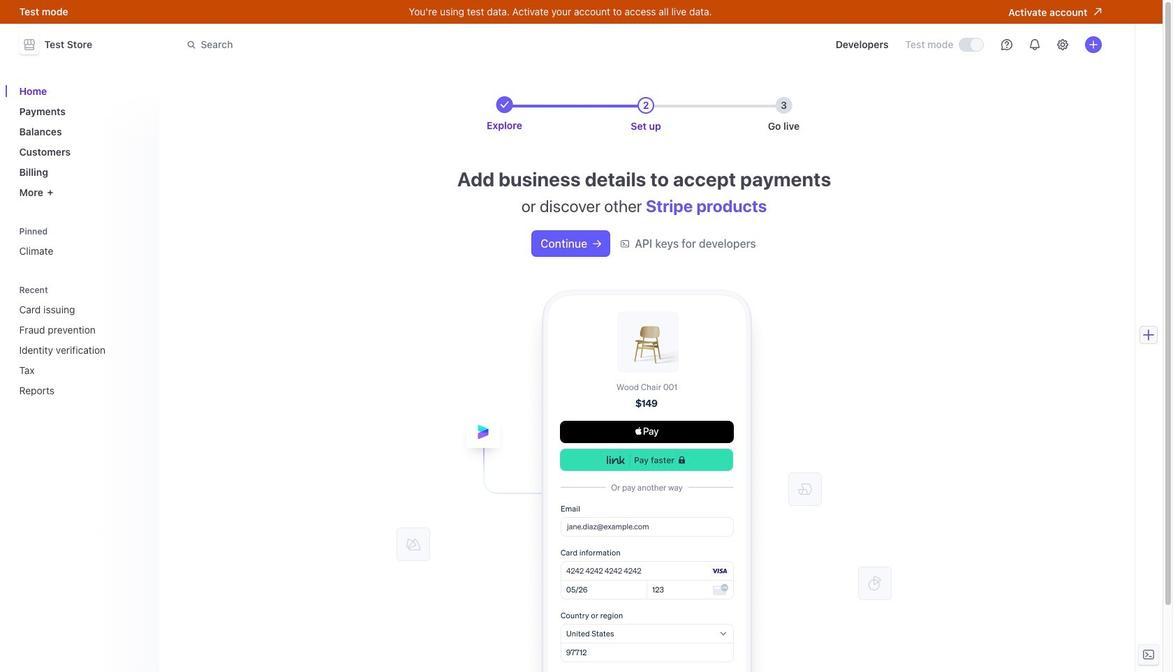 Task type: vqa. For each thing, say whether or not it's contained in the screenshot.
2nd enable from right
no



Task type: describe. For each thing, give the bounding box(es) containing it.
Search text field
[[178, 32, 572, 58]]

svg image
[[593, 240, 602, 248]]

clear history image
[[137, 286, 145, 294]]

1 recent element from the top
[[14, 280, 151, 402]]



Task type: locate. For each thing, give the bounding box(es) containing it.
notifications image
[[1029, 39, 1040, 50]]

help image
[[1001, 39, 1012, 50]]

Test mode checkbox
[[959, 38, 983, 51]]

settings image
[[1057, 39, 1068, 50]]

2 recent element from the top
[[14, 298, 151, 402]]

pinned element
[[14, 222, 151, 263]]

recent element
[[14, 280, 151, 402], [14, 298, 151, 402]]

edit pins image
[[137, 227, 145, 236]]

None search field
[[178, 32, 572, 58]]

core navigation links element
[[14, 80, 151, 204]]



